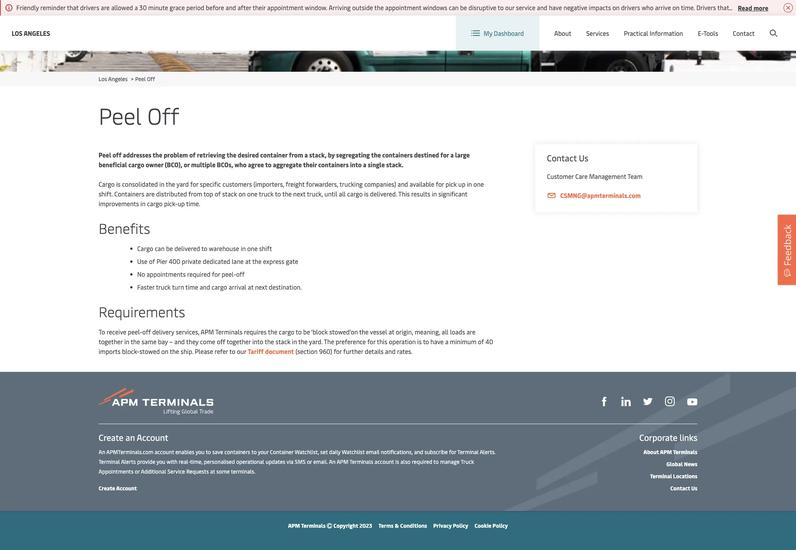 Task type: vqa. For each thing, say whether or not it's contained in the screenshot.
About to the right
yes



Task type: describe. For each thing, give the bounding box(es) containing it.
stowed'on
[[330, 328, 358, 336]]

who inside peel off addresses the problem of retrieving the desired container from a stack, by segregating the containers destined for a large beneficial cargo owner (bco), or multiple bcos, who agree to aggregate their containers into a single stack.
[[235, 160, 247, 169]]

stack,
[[309, 151, 327, 159]]

and down this
[[385, 347, 396, 356]]

shift.
[[99, 190, 113, 198]]

from inside peel off addresses the problem of retrieving the desired container from a stack, by segregating the containers destined for a large beneficial cargo owner (bco), or multiple bcos, who agree to aggregate their containers into a single stack.
[[289, 151, 303, 159]]

create inside login / create account link
[[739, 23, 758, 31]]

a inside to receive peel-off delivery services, apm terminals requires the cargo to be 'block stowed'on the vessel at origin, meaning, all loads are together in the same bay – and they come off together into the stack in the yard. the preference for this operation is to have a minimum of 40 imports block-stowed on the ship. please refer to our
[[446, 338, 449, 346]]

use of pier 400 private dedicated lane at the express gate
[[137, 257, 298, 266]]

faster
[[137, 283, 155, 291]]

cookie
[[475, 522, 492, 530]]

rates.
[[397, 347, 413, 356]]

csmng@apmterminals.com
[[561, 191, 641, 200]]

2 horizontal spatial their
[[771, 3, 784, 12]]

in down containers
[[141, 199, 146, 208]]

our inside to receive peel-off delivery services, apm terminals requires the cargo to be 'block stowed'on the vessel at origin, meaning, all loads are together in the same bay – and they come off together into the stack in the yard. the preference for this operation is to have a minimum of 40 imports block-stowed on the ship. please refer to our
[[237, 347, 246, 356]]

at inside to receive peel-off delivery services, apm terminals requires the cargo to be 'block stowed'on the vessel at origin, meaning, all loads are together in the same bay – and they come off together into the stack in the yard. the preference for this operation is to have a minimum of 40 imports block-stowed on the ship. please refer to our
[[389, 328, 395, 336]]

1 off from the top
[[147, 75, 155, 83]]

1 horizontal spatial who
[[642, 3, 654, 12]]

appointments
[[147, 270, 186, 279]]

terminals left "ⓒ"
[[301, 522, 326, 530]]

1 vertical spatial or
[[307, 458, 312, 466]]

set
[[321, 449, 328, 456]]

and inside an apmterminals.com account enables you to save containers to your container watchlist, set daily watchlist email notifications, and subscribe for terminal alerts. terminal alerts provide you with real-time, personalised operational updates via sms or email. an apm terminals account is also required to manage truck appointments or additional service requests at some terminals.
[[414, 449, 424, 456]]

of right use
[[149, 257, 155, 266]]

contact us link
[[671, 485, 698, 492]]

1 horizontal spatial los angeles link
[[99, 75, 128, 83]]

cargo left pick-
[[147, 199, 163, 208]]

some
[[217, 468, 230, 476]]

top
[[204, 190, 213, 198]]

time
[[186, 283, 198, 291]]

global menu
[[646, 23, 682, 31]]

block-
[[122, 347, 140, 356]]

enables
[[176, 449, 195, 456]]

los for los angeles
[[12, 29, 22, 37]]

problem
[[164, 151, 188, 159]]

news
[[685, 461, 698, 468]]

login / create account
[[719, 23, 782, 31]]

stack.
[[387, 160, 404, 169]]

tariff
[[248, 347, 264, 356]]

terms
[[379, 522, 394, 530]]

friendly reminder that drivers are allowed a 30 minute grace period before and after their appointment window. arriving outside the appointment windows can be disruptive to our service and have negative impacts on drivers who arrive on time. drivers that arrive outside their appo
[[16, 3, 797, 12]]

be inside to receive peel-off delivery services, apm terminals requires the cargo to be 'block stowed'on the vessel at origin, meaning, all loads are together in the same bay – and they come off together into the stack in the yard. the preference for this operation is to have a minimum of 40 imports block-stowed on the ship. please refer to our
[[303, 328, 310, 336]]

switch location button
[[565, 23, 621, 31]]

owner
[[146, 160, 164, 169]]

off up refer
[[217, 338, 225, 346]]

>
[[131, 75, 134, 83]]

1 vertical spatial truck
[[156, 283, 171, 291]]

terminals inside an apmterminals.com account enables you to save containers to your container watchlist, set daily watchlist email notifications, and subscribe for terminal alerts. terminal alerts provide you with real-time, personalised operational updates via sms or email. an apm terminals account is also required to manage truck appointments or additional service requests at some terminals.
[[350, 458, 374, 466]]

links
[[680, 432, 698, 444]]

2023
[[360, 522, 373, 530]]

(bco),
[[165, 160, 183, 169]]

cookie policy link
[[475, 522, 508, 530]]

0 horizontal spatial their
[[253, 3, 266, 12]]

global for global menu
[[646, 23, 664, 31]]

pick
[[446, 180, 457, 188]]

stack inside to receive peel-off delivery services, apm terminals requires the cargo to be 'block stowed'on the vessel at origin, meaning, all loads are together in the same bay – and they come off together into the stack in the yard. the preference for this operation is to have a minimum of 40 imports block-stowed on the ship. please refer to our
[[276, 338, 291, 346]]

faster truck turn time and cargo arrival at next destination.
[[137, 283, 302, 291]]

1 horizontal spatial up
[[459, 180, 466, 188]]

pick-
[[164, 199, 178, 208]]

about for about apm terminals
[[644, 449, 659, 456]]

stack inside cargo is consolidated in the yard for specific customers (importers, freight forwarders, trucking companies) and available for pick up in one shift. containers are distributed from top of stack on one truck to the next truck, until all cargo is delivered. this results in significant improvements in cargo pick-up time.
[[222, 190, 237, 198]]

friendly
[[16, 3, 39, 12]]

delivered.
[[370, 190, 397, 198]]

to right refer
[[230, 347, 236, 356]]

apm inside to receive peel-off delivery services, apm terminals requires the cargo to be 'block stowed'on the vessel at origin, meaning, all loads are together in the same bay – and they come off together into the stack in the yard. the preference for this operation is to have a minimum of 40 imports block-stowed on the ship. please refer to our
[[201, 328, 214, 336]]

of inside to receive peel-off delivery services, apm terminals requires the cargo to be 'block stowed'on the vessel at origin, meaning, all loads are together in the same bay – and they come off together into the stack in the yard. the preference for this operation is to have a minimum of 40 imports block-stowed on the ship. please refer to our
[[478, 338, 484, 346]]

0 vertical spatial account
[[759, 23, 782, 31]]

on right impacts
[[613, 3, 620, 12]]

peel for off
[[99, 100, 142, 131]]

facebook image
[[600, 397, 609, 407]]

ship.
[[181, 347, 193, 356]]

cargo for cargo is consolidated in the yard for specific customers (importers, freight forwarders, trucking companies) and available for pick up in one shift. containers are distributed from top of stack on one truck to the next truck, until all cargo is delivered. this results in significant improvements in cargo pick-up time.
[[99, 180, 115, 188]]

large
[[455, 151, 470, 159]]

care
[[576, 172, 588, 181]]

are inside to receive peel-off delivery services, apm terminals requires the cargo to be 'block stowed'on the vessel at origin, meaning, all loads are together in the same bay – and they come off together into the stack in the yard. the preference for this operation is to have a minimum of 40 imports block-stowed on the ship. please refer to our
[[467, 328, 476, 336]]

customers
[[223, 180, 252, 188]]

cargo left arrival
[[212, 283, 227, 291]]

cargo inside to receive peel-off delivery services, apm terminals requires the cargo to be 'block stowed'on the vessel at origin, meaning, all loads are together in the same bay – and they come off together into the stack in the yard. the preference for this operation is to have a minimum of 40 imports block-stowed on the ship. please refer to our
[[279, 328, 295, 336]]

watchlist
[[342, 449, 365, 456]]

updates
[[266, 458, 286, 466]]

turn
[[172, 283, 184, 291]]

allowed
[[111, 3, 133, 12]]

1 horizontal spatial containers
[[319, 160, 349, 169]]

in up lane at the left top
[[241, 244, 246, 253]]

to down meaning,
[[423, 338, 429, 346]]

conditions
[[401, 522, 427, 530]]

apm inside an apmterminals.com account enables you to save containers to your container watchlist, set daily watchlist email notifications, and subscribe for terminal alerts. terminal alerts provide you with real-time, personalised operational updates via sms or email. an apm terminals account is also required to manage truck appointments or additional service requests at some terminals.
[[337, 458, 349, 466]]

via
[[287, 458, 294, 466]]

with
[[167, 458, 178, 466]]

menu
[[666, 23, 682, 31]]

1 appointment from the left
[[267, 3, 304, 12]]

appo
[[786, 3, 797, 12]]

container
[[260, 151, 288, 159]]

customer care management team
[[547, 172, 643, 181]]

details
[[365, 347, 384, 356]]

privacy
[[434, 522, 452, 530]]

1 vertical spatial contact us
[[671, 485, 698, 492]]

0 horizontal spatial or
[[135, 468, 140, 476]]

0 vertical spatial us
[[579, 152, 589, 164]]

1 vertical spatial us
[[692, 485, 698, 492]]

negative
[[564, 3, 588, 12]]

at right arrival
[[248, 283, 254, 291]]

and inside cargo is consolidated in the yard for specific customers (importers, freight forwarders, trucking companies) and available for pick up in one shift. containers are distributed from top of stack on one truck to the next truck, until all cargo is delivered. this results in significant improvements in cargo pick-up time.
[[398, 180, 408, 188]]

and right service
[[537, 3, 548, 12]]

1 vertical spatial up
[[178, 199, 185, 208]]

1 horizontal spatial can
[[449, 3, 459, 12]]

for right 960)
[[334, 347, 342, 356]]

practical information button
[[624, 16, 684, 51]]

to inside peel off addresses the problem of retrieving the desired container from a stack, by segregating the containers destined for a large beneficial cargo owner (bco), or multiple bcos, who agree to aggregate their containers into a single stack.
[[265, 160, 272, 169]]

2 drivers from the left
[[622, 3, 641, 12]]

service
[[516, 3, 536, 12]]

off down lane at the left top
[[236, 270, 245, 279]]

terminal locations
[[651, 473, 698, 480]]

is down 'companies)'
[[365, 190, 369, 198]]

a left large
[[451, 151, 454, 159]]

window.
[[305, 3, 328, 12]]

next inside cargo is consolidated in the yard for specific customers (importers, freight forwarders, trucking companies) and available for pick up in one shift. containers are distributed from top of stack on one truck to the next truck, until all cargo is delivered. this results in significant improvements in cargo pick-up time.
[[293, 190, 306, 198]]

significant
[[439, 190, 468, 198]]

origin,
[[396, 328, 414, 336]]

los angeles
[[12, 29, 50, 37]]

1 that from the left
[[67, 3, 79, 12]]

for left the pick
[[436, 180, 444, 188]]

is inside an apmterminals.com account enables you to save containers to your container watchlist, set daily watchlist email notifications, and subscribe for terminal alerts. terminal alerts provide you with real-time, personalised operational updates via sms or email. an apm terminals account is also required to manage truck appointments or additional service requests at some terminals.
[[396, 458, 399, 466]]

practical information
[[624, 29, 684, 37]]

operational
[[236, 458, 264, 466]]

1 horizontal spatial have
[[549, 3, 562, 12]]

csmng@apmterminals.com link
[[547, 191, 686, 201]]

into for a
[[350, 160, 362, 169]]

is inside to receive peel-off delivery services, apm terminals requires the cargo to be 'block stowed'on the vessel at origin, meaning, all loads are together in the same bay – and they come off together into the stack in the yard. the preference for this operation is to have a minimum of 40 imports block-stowed on the ship. please refer to our
[[418, 338, 422, 346]]

containers inside an apmterminals.com account enables you to save containers to your container watchlist, set daily watchlist email notifications, and subscribe for terminal alerts. terminal alerts provide you with real-time, personalised operational updates via sms or email. an apm terminals account is also required to manage truck appointments or additional service requests at some terminals.
[[225, 449, 250, 456]]

a left 30
[[135, 3, 138, 12]]

0 vertical spatial our
[[506, 3, 515, 12]]

locations
[[674, 473, 698, 480]]

apm left "ⓒ"
[[288, 522, 300, 530]]

on inside cargo is consolidated in the yard for specific customers (importers, freight forwarders, trucking companies) and available for pick up in one shift. containers are distributed from top of stack on one truck to the next truck, until all cargo is delivered. this results in significant improvements in cargo pick-up time.
[[239, 190, 246, 198]]

&
[[395, 522, 399, 530]]

by
[[328, 151, 335, 159]]

0 horizontal spatial are
[[101, 3, 110, 12]]

grace
[[170, 3, 185, 12]]

to inside cargo is consolidated in the yard for specific customers (importers, freight forwarders, trucking companies) and available for pick up in one shift. containers are distributed from top of stack on one truck to the next truck, until all cargo is delivered. this results in significant improvements in cargo pick-up time.
[[275, 190, 281, 198]]

single
[[368, 160, 385, 169]]

further
[[344, 347, 364, 356]]

is up containers
[[116, 180, 121, 188]]

0 horizontal spatial be
[[166, 244, 173, 253]]

they
[[186, 338, 199, 346]]

to left the save
[[206, 449, 211, 456]]

2 off from the top
[[147, 100, 179, 131]]

destination.
[[269, 283, 302, 291]]

to left the 'block
[[296, 328, 302, 336]]

a left stack,
[[305, 151, 308, 159]]

on inside to receive peel-off delivery services, apm terminals requires the cargo to be 'block stowed'on the vessel at origin, meaning, all loads are together in the same bay – and they come off together into the stack in the yard. the preference for this operation is to have a minimum of 40 imports block-stowed on the ship. please refer to our
[[161, 347, 169, 356]]

2 horizontal spatial containers
[[383, 151, 413, 159]]

1 vertical spatial terminal
[[99, 458, 120, 466]]

of inside cargo is consolidated in the yard for specific customers (importers, freight forwarders, trucking companies) and available for pick up in one shift. containers are distributed from top of stack on one truck to the next truck, until all cargo is delivered. this results in significant improvements in cargo pick-up time.
[[215, 190, 221, 198]]

addresses
[[123, 151, 151, 159]]

cargo down trucking on the left of the page
[[347, 190, 363, 198]]

global for global news
[[667, 461, 683, 468]]

2 vertical spatial terminal
[[651, 473, 673, 480]]

shift
[[259, 244, 272, 253]]

2 horizontal spatial contact
[[734, 29, 755, 37]]

2 together from the left
[[227, 338, 251, 346]]

copyright
[[334, 522, 358, 530]]

use
[[137, 257, 148, 266]]

1 horizontal spatial terminal
[[458, 449, 479, 456]]

2 vertical spatial one
[[247, 244, 258, 253]]

la orange image
[[0, 0, 797, 72]]

1 arrive from the left
[[656, 3, 672, 12]]

1 horizontal spatial time.
[[682, 3, 695, 12]]

refer
[[215, 347, 228, 356]]

on up menu
[[673, 3, 680, 12]]

create an account
[[99, 432, 168, 444]]

0 vertical spatial peel
[[135, 75, 146, 83]]

login
[[719, 23, 734, 31]]

required inside an apmterminals.com account enables you to save containers to your container watchlist, set daily watchlist email notifications, and subscribe for terminal alerts. terminal alerts provide you with real-time, personalised operational updates via sms or email. an apm terminals account is also required to manage truck appointments or additional service requests at some terminals.
[[412, 458, 433, 466]]

1 vertical spatial next
[[255, 283, 268, 291]]

login / create account link
[[704, 16, 782, 39]]

and left after
[[226, 3, 236, 12]]

results
[[412, 190, 431, 198]]

and right time
[[200, 283, 210, 291]]

off inside peel off addresses the problem of retrieving the desired container from a stack, by segregating the containers destined for a large beneficial cargo owner (bco), or multiple bcos, who agree to aggregate their containers into a single stack.
[[113, 151, 122, 159]]

management
[[590, 172, 627, 181]]

0 vertical spatial be
[[461, 3, 467, 12]]

aggregate
[[273, 160, 302, 169]]

cargo inside peel off addresses the problem of retrieving the desired container from a stack, by segregating the containers destined for a large beneficial cargo owner (bco), or multiple bcos, who agree to aggregate their containers into a single stack.
[[128, 160, 144, 169]]

your
[[258, 449, 269, 456]]

1 vertical spatial account
[[375, 458, 394, 466]]

at right lane at the left top
[[245, 257, 251, 266]]

1 vertical spatial one
[[247, 190, 258, 198]]

yard. the
[[309, 338, 334, 346]]

express
[[263, 257, 285, 266]]

desired
[[238, 151, 259, 159]]

for down dedicated
[[212, 270, 220, 279]]

1 together from the left
[[99, 338, 123, 346]]

services
[[587, 29, 610, 37]]

0 vertical spatial one
[[474, 180, 484, 188]]



Task type: locate. For each thing, give the bounding box(es) containing it.
cargo up document
[[279, 328, 295, 336]]

2 that from the left
[[718, 3, 730, 12]]

apmterminals.com
[[106, 449, 153, 456]]

instagram link
[[666, 396, 675, 407]]

gate
[[286, 257, 298, 266]]

required up time
[[187, 270, 211, 279]]

angeles
[[24, 29, 50, 37], [108, 75, 128, 83]]

one down the customers
[[247, 190, 258, 198]]

0 horizontal spatial terminal
[[99, 458, 120, 466]]

global menu button
[[629, 15, 690, 39]]

in right results
[[432, 190, 437, 198]]

1 vertical spatial our
[[237, 347, 246, 356]]

terminals up global news
[[674, 449, 698, 456]]

of up multiple
[[189, 151, 196, 159]]

consolidated
[[122, 180, 158, 188]]

apm down corporate links in the bottom of the page
[[661, 449, 672, 456]]

1 vertical spatial about
[[644, 449, 659, 456]]

service
[[168, 468, 185, 476]]

policy for cookie policy
[[493, 522, 508, 530]]

0 horizontal spatial los angeles link
[[12, 28, 50, 38]]

to right "delivered"
[[202, 244, 208, 253]]

0 vertical spatial who
[[642, 3, 654, 12]]

off up the beneficial
[[113, 151, 122, 159]]

no appointments required for peel-off
[[137, 270, 245, 279]]

all left 'loads'
[[442, 328, 449, 336]]

up right the pick
[[459, 180, 466, 188]]

drivers left allowed
[[80, 3, 99, 12]]

containers down by
[[319, 160, 349, 169]]

for right yard
[[190, 180, 199, 188]]

lane
[[232, 257, 244, 266]]

no
[[137, 270, 145, 279]]

1 horizontal spatial an
[[329, 458, 336, 466]]

for up "details"
[[368, 338, 376, 346]]

contact us down 'locations' at the right of the page
[[671, 485, 698, 492]]

of inside peel off addresses the problem of retrieving the desired container from a stack, by segregating the containers destined for a large beneficial cargo owner (bco), or multiple bcos, who agree to aggregate their containers into a single stack.
[[189, 151, 196, 159]]

feedback
[[782, 224, 794, 266]]

1 horizontal spatial or
[[184, 160, 190, 169]]

cargo
[[128, 160, 144, 169], [347, 190, 363, 198], [147, 199, 163, 208], [212, 283, 227, 291], [279, 328, 295, 336]]

time. left drivers
[[682, 3, 695, 12]]

corporate
[[640, 432, 678, 444]]

apmt footer logo image
[[99, 388, 213, 415]]

0 horizontal spatial stack
[[222, 190, 237, 198]]

0 vertical spatial an
[[99, 449, 105, 456]]

(importers,
[[254, 180, 284, 188]]

1 horizontal spatial about
[[644, 449, 659, 456]]

1 vertical spatial can
[[155, 244, 165, 253]]

dedicated
[[203, 257, 230, 266]]

in up distributed
[[160, 180, 165, 188]]

on
[[613, 3, 620, 12], [673, 3, 680, 12], [239, 190, 246, 198], [161, 347, 169, 356]]

manage
[[440, 458, 460, 466]]

1 vertical spatial who
[[235, 160, 247, 169]]

1 horizontal spatial into
[[350, 160, 362, 169]]

2 appointment from the left
[[386, 3, 422, 12]]

0 horizontal spatial an
[[99, 449, 105, 456]]

linkedin image
[[622, 397, 631, 407]]

960)
[[319, 347, 332, 356]]

1 vertical spatial contact
[[547, 152, 577, 164]]

0 vertical spatial cargo
[[99, 180, 115, 188]]

1 horizontal spatial contact us
[[671, 485, 698, 492]]

sms
[[295, 458, 306, 466]]

cargo inside cargo is consolidated in the yard for specific customers (importers, freight forwarders, trucking companies) and available for pick up in one shift. containers are distributed from top of stack on one truck to the next truck, until all cargo is delivered. this results in significant improvements in cargo pick-up time.
[[99, 180, 115, 188]]

time. down yard
[[186, 199, 200, 208]]

terminals inside to receive peel-off delivery services, apm terminals requires the cargo to be 'block stowed'on the vessel at origin, meaning, all loads are together in the same bay – and they come off together into the stack in the yard. the preference for this operation is to have a minimum of 40 imports block-stowed on the ship. please refer to our
[[215, 328, 243, 336]]

appointments
[[99, 468, 134, 476]]

truck
[[461, 458, 475, 466]]

2 horizontal spatial be
[[461, 3, 467, 12]]

for inside an apmterminals.com account enables you to save containers to your container watchlist, set daily watchlist email notifications, and subscribe for terminal alerts. terminal alerts provide you with real-time, personalised operational updates via sms or email. an apm terminals account is also required to manage truck appointments or additional service requests at some terminals.
[[450, 449, 457, 456]]

1 vertical spatial account
[[137, 432, 168, 444]]

peel- inside to receive peel-off delivery services, apm terminals requires the cargo to be 'block stowed'on the vessel at origin, meaning, all loads are together in the same bay – and they come off together into the stack in the yard. the preference for this operation is to have a minimum of 40 imports block-stowed on the ship. please refer to our
[[128, 328, 142, 336]]

1 outside from the left
[[352, 3, 373, 12]]

us down 'locations' at the right of the page
[[692, 485, 698, 492]]

at left some
[[210, 468, 215, 476]]

1 horizontal spatial global
[[667, 461, 683, 468]]

appointment left windows
[[386, 3, 422, 12]]

container
[[270, 449, 294, 456]]

0 vertical spatial account
[[155, 449, 174, 456]]

is left the also
[[396, 458, 399, 466]]

have inside to receive peel-off delivery services, apm terminals requires the cargo to be 'block stowed'on the vessel at origin, meaning, all loads are together in the same bay – and they come off together into the stack in the yard. the preference for this operation is to have a minimum of 40 imports block-stowed on the ship. please refer to our
[[431, 338, 444, 346]]

peel- up arrival
[[222, 270, 236, 279]]

us up care
[[579, 152, 589, 164]]

0 horizontal spatial from
[[189, 190, 202, 198]]

can up pier
[[155, 244, 165, 253]]

1 policy from the left
[[453, 522, 469, 530]]

2 vertical spatial be
[[303, 328, 310, 336]]

terminal up truck
[[458, 449, 479, 456]]

on down the customers
[[239, 190, 246, 198]]

in up (section
[[292, 338, 297, 346]]

0 vertical spatial los
[[12, 29, 22, 37]]

of left 40
[[478, 338, 484, 346]]

to down subscribe
[[434, 458, 439, 466]]

required right the also
[[412, 458, 433, 466]]

peel up the beneficial
[[99, 151, 111, 159]]

are down consolidated
[[146, 190, 155, 198]]

our left tariff
[[237, 347, 246, 356]]

los angeles link
[[12, 28, 50, 38], [99, 75, 128, 83]]

cargo
[[99, 180, 115, 188], [137, 244, 153, 253]]

2 horizontal spatial or
[[307, 458, 312, 466]]

2 vertical spatial are
[[467, 328, 476, 336]]

e-tools button
[[699, 16, 719, 51]]

create left an
[[99, 432, 124, 444]]

0 horizontal spatial together
[[99, 338, 123, 346]]

this
[[377, 338, 388, 346]]

have down meaning,
[[431, 338, 444, 346]]

in right the pick
[[467, 180, 472, 188]]

about for about
[[555, 29, 572, 37]]

1 horizontal spatial drivers
[[622, 3, 641, 12]]

2 vertical spatial contact
[[671, 485, 691, 492]]

one
[[474, 180, 484, 188], [247, 190, 258, 198], [247, 244, 258, 253]]

have left negative
[[549, 3, 562, 12]]

destined
[[414, 151, 439, 159]]

all inside cargo is consolidated in the yard for specific customers (importers, freight forwarders, trucking companies) and available for pick up in one shift. containers are distributed from top of stack on one truck to the next truck, until all cargo is delivered. this results in significant improvements in cargo pick-up time.
[[339, 190, 346, 198]]

meaning,
[[415, 328, 441, 336]]

containers up stack.
[[383, 151, 413, 159]]

create right /
[[739, 23, 758, 31]]

peel down los angeles > peel off in the top of the page
[[99, 100, 142, 131]]

or inside peel off addresses the problem of retrieving the desired container from a stack, by segregating the containers destined for a large beneficial cargo owner (bco), or multiple bcos, who agree to aggregate their containers into a single stack.
[[184, 160, 190, 169]]

be up 400
[[166, 244, 173, 253]]

into for the
[[253, 338, 264, 346]]

1 horizontal spatial all
[[442, 328, 449, 336]]

at right vessel
[[389, 328, 395, 336]]

terminals
[[215, 328, 243, 336], [674, 449, 698, 456], [350, 458, 374, 466], [301, 522, 326, 530]]

0 horizontal spatial outside
[[352, 3, 373, 12]]

0 vertical spatial into
[[350, 160, 362, 169]]

0 horizontal spatial angeles
[[24, 29, 50, 37]]

loads
[[450, 328, 465, 336]]

1 horizontal spatial arrive
[[731, 3, 747, 12]]

0 horizontal spatial drivers
[[80, 3, 99, 12]]

account down the email
[[375, 458, 394, 466]]

terminal down global news
[[651, 473, 673, 480]]

0 vertical spatial next
[[293, 190, 306, 198]]

freight
[[286, 180, 305, 188]]

ⓒ
[[327, 522, 333, 530]]

0 horizontal spatial required
[[187, 270, 211, 279]]

outside up login / create account
[[749, 3, 770, 12]]

arrive
[[656, 3, 672, 12], [731, 3, 747, 12]]

0 vertical spatial global
[[646, 23, 664, 31]]

be left the 'block
[[303, 328, 310, 336]]

together up imports
[[99, 338, 123, 346]]

additional
[[141, 468, 166, 476]]

contact us up customer
[[547, 152, 589, 164]]

email
[[366, 449, 380, 456]]

apm up come
[[201, 328, 214, 336]]

0 horizontal spatial us
[[579, 152, 589, 164]]

about apm terminals
[[644, 449, 698, 456]]

terminal locations link
[[651, 473, 698, 480]]

1 vertical spatial create
[[99, 432, 124, 444]]

arrive up global menu
[[656, 3, 672, 12]]

0 vertical spatial stack
[[222, 190, 237, 198]]

is down meaning,
[[418, 338, 422, 346]]

0 horizontal spatial account
[[155, 449, 174, 456]]

truck
[[259, 190, 274, 198], [156, 283, 171, 291]]

truck inside cargo is consolidated in the yard for specific customers (importers, freight forwarders, trucking companies) and available for pick up in one shift. containers are distributed from top of stack on one truck to the next truck, until all cargo is delivered. this results in significant improvements in cargo pick-up time.
[[259, 190, 274, 198]]

my dashboard button
[[472, 16, 524, 51]]

los left '>'
[[99, 75, 107, 83]]

contact button
[[734, 16, 755, 51]]

angeles for los angeles > peel off
[[108, 75, 128, 83]]

1 horizontal spatial account
[[375, 458, 394, 466]]

my dashboard
[[484, 29, 524, 37]]

los angeles link down 'friendly'
[[12, 28, 50, 38]]

1 horizontal spatial you
[[196, 449, 205, 456]]

0 horizontal spatial contact
[[547, 152, 577, 164]]

2 vertical spatial account
[[116, 485, 137, 492]]

up down distributed
[[178, 199, 185, 208]]

global news
[[667, 461, 698, 468]]

0 horizontal spatial time.
[[186, 199, 200, 208]]

into inside to receive peel-off delivery services, apm terminals requires the cargo to be 'block stowed'on the vessel at origin, meaning, all loads are together in the same bay – and they come off together into the stack in the yard. the preference for this operation is to have a minimum of 40 imports block-stowed on the ship. please refer to our
[[253, 338, 264, 346]]

0 horizontal spatial all
[[339, 190, 346, 198]]

vessel
[[370, 328, 387, 336]]

containers up the operational
[[225, 449, 250, 456]]

read more
[[739, 3, 769, 12]]

all inside to receive peel-off delivery services, apm terminals requires the cargo to be 'block stowed'on the vessel at origin, meaning, all loads are together in the same bay – and they come off together into the stack in the yard. the preference for this operation is to have a minimum of 40 imports block-stowed on the ship. please refer to our
[[442, 328, 449, 336]]

0 horizontal spatial our
[[237, 347, 246, 356]]

1 vertical spatial an
[[329, 458, 336, 466]]

0 vertical spatial peel-
[[222, 270, 236, 279]]

1 horizontal spatial contact
[[671, 485, 691, 492]]

0 vertical spatial required
[[187, 270, 211, 279]]

about apm terminals link
[[644, 449, 698, 456]]

youtube image
[[688, 399, 698, 406]]

0 horizontal spatial next
[[255, 283, 268, 291]]

together
[[99, 338, 123, 346], [227, 338, 251, 346]]

from inside cargo is consolidated in the yard for specific customers (importers, freight forwarders, trucking companies) and available for pick up in one shift. containers are distributed from top of stack on one truck to the next truck, until all cargo is delivered. this results in significant improvements in cargo pick-up time.
[[189, 190, 202, 198]]

for up manage
[[450, 449, 457, 456]]

policy
[[453, 522, 469, 530], [493, 522, 508, 530]]

or right sms
[[307, 458, 312, 466]]

fill 44 link
[[644, 396, 653, 407]]

their left close alert image
[[771, 3, 784, 12]]

0 horizontal spatial into
[[253, 338, 264, 346]]

location
[[597, 23, 621, 31]]

containers
[[114, 190, 144, 198]]

switch location
[[577, 23, 621, 31]]

0 horizontal spatial policy
[[453, 522, 469, 530]]

angeles left '>'
[[108, 75, 128, 83]]

about left the switch
[[555, 29, 572, 37]]

cargo for cargo can be delivered to warehouse in one shift
[[137, 244, 153, 253]]

0 horizontal spatial arrive
[[656, 3, 672, 12]]

team
[[628, 172, 643, 181]]

for left large
[[441, 151, 449, 159]]

instagram image
[[666, 397, 675, 407]]

that right reminder
[[67, 3, 79, 12]]

0 vertical spatial up
[[459, 180, 466, 188]]

into inside peel off addresses the problem of retrieving the desired container from a stack, by segregating the containers destined for a large beneficial cargo owner (bco), or multiple bcos, who agree to aggregate their containers into a single stack.
[[350, 160, 362, 169]]

receive
[[107, 328, 126, 336]]

privacy policy link
[[434, 522, 469, 530]]

time. inside cargo is consolidated in the yard for specific customers (importers, freight forwarders, trucking companies) and available for pick up in one shift. containers are distributed from top of stack on one truck to the next truck, until all cargo is delivered. this results in significant improvements in cargo pick-up time.
[[186, 199, 200, 208]]

0 vertical spatial you
[[196, 449, 205, 456]]

los for los angeles > peel off
[[99, 75, 107, 83]]

for inside peel off addresses the problem of retrieving the desired container from a stack, by segregating the containers destined for a large beneficial cargo owner (bco), or multiple bcos, who agree to aggregate their containers into a single stack.
[[441, 151, 449, 159]]

contact
[[734, 29, 755, 37], [547, 152, 577, 164], [671, 485, 691, 492]]

our left service
[[506, 3, 515, 12]]

0 horizontal spatial about
[[555, 29, 572, 37]]

into down segregating
[[350, 160, 362, 169]]

private
[[182, 257, 201, 266]]

for inside to receive peel-off delivery services, apm terminals requires the cargo to be 'block stowed'on the vessel at origin, meaning, all loads are together in the same bay – and they come off together into the stack in the yard. the preference for this operation is to have a minimum of 40 imports block-stowed on the ship. please refer to our
[[368, 338, 376, 346]]

1 horizontal spatial outside
[[749, 3, 770, 12]]

off
[[147, 75, 155, 83], [147, 100, 179, 131]]

1 vertical spatial los
[[99, 75, 107, 83]]

create down appointments
[[99, 485, 115, 492]]

a left single
[[363, 160, 367, 169]]

for
[[441, 151, 449, 159], [190, 180, 199, 188], [436, 180, 444, 188], [212, 270, 220, 279], [368, 338, 376, 346], [334, 347, 342, 356], [450, 449, 457, 456]]

one left the shift at the left top of the page
[[247, 244, 258, 253]]

peel right '>'
[[135, 75, 146, 83]]

and up this
[[398, 180, 408, 188]]

daily
[[329, 449, 341, 456]]

0 vertical spatial all
[[339, 190, 346, 198]]

can
[[449, 3, 459, 12], [155, 244, 165, 253]]

global inside 'button'
[[646, 23, 664, 31]]

bay
[[158, 338, 168, 346]]

2 vertical spatial containers
[[225, 449, 250, 456]]

cargo up use
[[137, 244, 153, 253]]

subscribe
[[425, 449, 448, 456]]

create for create an account
[[99, 432, 124, 444]]

2 arrive from the left
[[731, 3, 747, 12]]

all right until
[[339, 190, 346, 198]]

account up with
[[155, 449, 174, 456]]

angeles for los angeles
[[24, 29, 50, 37]]

to right disruptive
[[498, 3, 504, 12]]

1 vertical spatial you
[[157, 458, 166, 466]]

an apmterminals.com account enables you to save containers to your container watchlist, set daily watchlist email notifications, and subscribe for terminal alerts. terminal alerts provide you with real-time, personalised operational updates via sms or email. an apm terminals account is also required to manage truck appointments or additional service requests at some terminals.
[[99, 449, 496, 476]]

0 horizontal spatial containers
[[225, 449, 250, 456]]

have
[[549, 3, 562, 12], [431, 338, 444, 346]]

are inside cargo is consolidated in the yard for specific customers (importers, freight forwarders, trucking companies) and available for pick up in one shift. containers are distributed from top of stack on one truck to the next truck, until all cargo is delivered. this results in significant improvements in cargo pick-up time.
[[146, 190, 155, 198]]

period
[[187, 3, 204, 12]]

policy right cookie at bottom right
[[493, 522, 508, 530]]

1 horizontal spatial next
[[293, 190, 306, 198]]

0 horizontal spatial los
[[12, 29, 22, 37]]

twitter image
[[644, 397, 653, 407]]

off up "same"
[[142, 328, 151, 336]]

0 horizontal spatial global
[[646, 23, 664, 31]]

1 drivers from the left
[[80, 3, 99, 12]]

from left top in the left top of the page
[[189, 190, 202, 198]]

next
[[293, 190, 306, 198], [255, 283, 268, 291]]

or right (bco),
[[184, 160, 190, 169]]

terminals down watchlist
[[350, 458, 374, 466]]

policy for privacy policy
[[453, 522, 469, 530]]

and inside to receive peel-off delivery services, apm terminals requires the cargo to be 'block stowed'on the vessel at origin, meaning, all loads are together in the same bay – and they come off together into the stack in the yard. the preference for this operation is to have a minimum of 40 imports block-stowed on the ship. please refer to our
[[175, 338, 185, 346]]

1 horizontal spatial policy
[[493, 522, 508, 530]]

0 horizontal spatial have
[[431, 338, 444, 346]]

in up the block-
[[124, 338, 129, 346]]

same
[[142, 338, 157, 346]]

0 vertical spatial time.
[[682, 3, 695, 12]]

peel for off
[[99, 151, 111, 159]]

1 horizontal spatial angeles
[[108, 75, 128, 83]]

e-
[[699, 29, 704, 37]]

1 horizontal spatial cargo
[[137, 244, 153, 253]]

2 policy from the left
[[493, 522, 508, 530]]

0 horizontal spatial truck
[[156, 283, 171, 291]]

1 horizontal spatial stack
[[276, 338, 291, 346]]

1 vertical spatial global
[[667, 461, 683, 468]]

peel inside peel off addresses the problem of retrieving the desired container from a stack, by segregating the containers destined for a large beneficial cargo owner (bco), or multiple bcos, who agree to aggregate their containers into a single stack.
[[99, 151, 111, 159]]

1 vertical spatial peel-
[[128, 328, 142, 336]]

1 vertical spatial are
[[146, 190, 155, 198]]

0 horizontal spatial peel-
[[128, 328, 142, 336]]

account right an
[[137, 432, 168, 444]]

stack
[[222, 190, 237, 198], [276, 338, 291, 346]]

linkedin__x28_alt_x29__3_ link
[[622, 396, 631, 407]]

1 horizontal spatial appointment
[[386, 3, 422, 12]]

close alert image
[[784, 3, 794, 12]]

their inside peel off addresses the problem of retrieving the desired container from a stack, by segregating the containers destined for a large beneficial cargo owner (bco), or multiple bcos, who agree to aggregate their containers into a single stack.
[[303, 160, 317, 169]]

1 horizontal spatial from
[[289, 151, 303, 159]]

into up tariff
[[253, 338, 264, 346]]

specific
[[200, 180, 221, 188]]

yard
[[177, 180, 189, 188]]

to left 'your'
[[252, 449, 257, 456]]

2 outside from the left
[[749, 3, 770, 12]]

arrive up /
[[731, 3, 747, 12]]

create account link
[[99, 485, 137, 492]]

to receive peel-off delivery services, apm terminals requires the cargo to be 'block stowed'on the vessel at origin, meaning, all loads are together in the same bay – and they come off together into the stack in the yard. the preference for this operation is to have a minimum of 40 imports block-stowed on the ship. please refer to our
[[99, 328, 494, 356]]

0 vertical spatial contact us
[[547, 152, 589, 164]]

create for create account
[[99, 485, 115, 492]]

at inside an apmterminals.com account enables you to save containers to your container watchlist, set daily watchlist email notifications, and subscribe for terminal alerts. terminal alerts provide you with real-time, personalised operational updates via sms or email. an apm terminals account is also required to manage truck appointments or additional service requests at some terminals.
[[210, 468, 215, 476]]

400
[[169, 257, 180, 266]]

2 horizontal spatial are
[[467, 328, 476, 336]]

be left disruptive
[[461, 3, 467, 12]]

0 horizontal spatial contact us
[[547, 152, 589, 164]]

into
[[350, 160, 362, 169], [253, 338, 264, 346]]



